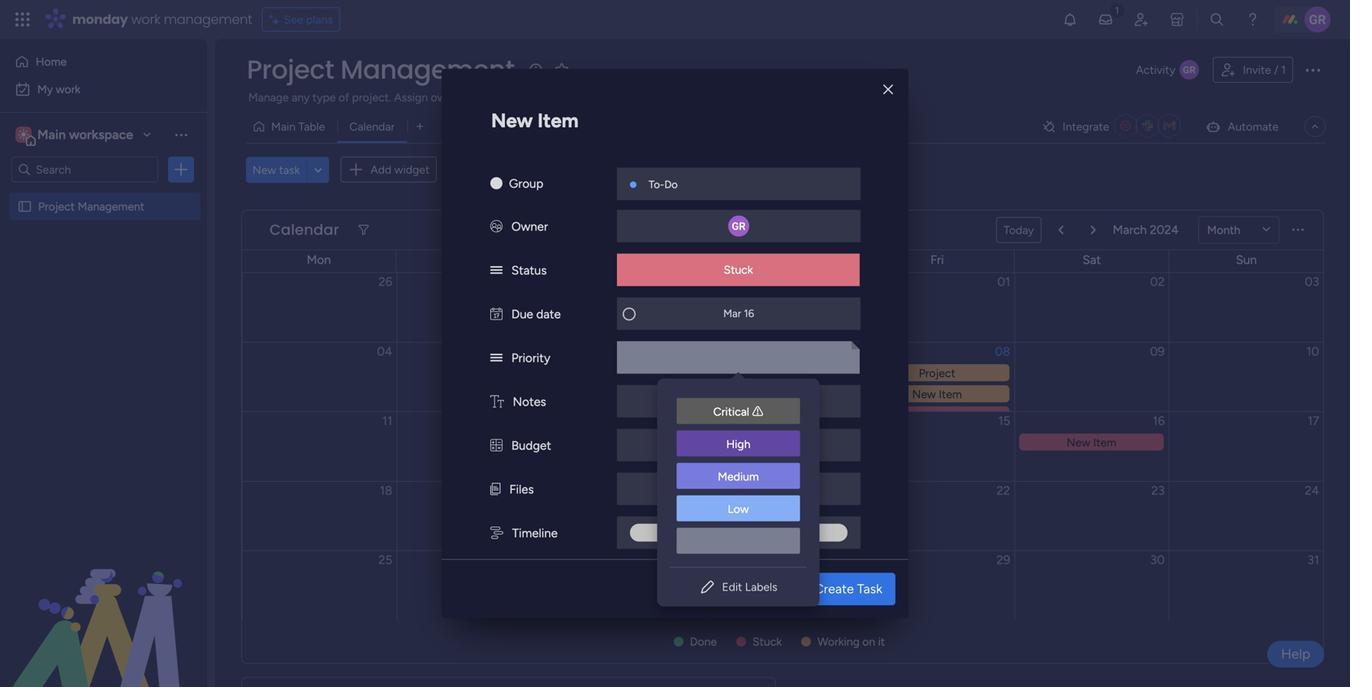 Task type: vqa. For each thing, say whether or not it's contained in the screenshot.
"Calendar" inside The Calendar button
yes



Task type: describe. For each thing, give the bounding box(es) containing it.
fri
[[931, 253, 944, 268]]

date
[[537, 308, 561, 322]]

edit labels button
[[670, 575, 807, 601]]

timelines
[[492, 91, 538, 104]]

done
[[690, 636, 717, 649]]

today
[[1004, 223, 1035, 237]]

filter
[[624, 163, 649, 177]]

see plans
[[284, 13, 333, 26]]

labels
[[745, 581, 778, 595]]

1 vertical spatial option
[[677, 529, 800, 555]]

new task
[[253, 163, 300, 177]]

arrow down image
[[655, 160, 674, 180]]

Search in workspace field
[[34, 160, 136, 179]]

main table button
[[246, 114, 337, 140]]

to-do
[[649, 178, 678, 191]]

priority
[[512, 351, 551, 366]]

monday
[[72, 10, 128, 28]]

calendar for calendar field
[[270, 220, 339, 240]]

help image
[[1245, 11, 1261, 28]]

close image
[[884, 84, 893, 96]]

status
[[512, 264, 547, 278]]

thu
[[773, 253, 793, 268]]

activity
[[1137, 63, 1176, 77]]

on
[[863, 636, 876, 649]]

to-
[[649, 178, 665, 191]]

work for my
[[56, 82, 80, 96]]

help button
[[1268, 642, 1325, 668]]

see plans button
[[262, 7, 340, 32]]

1 of from the left
[[339, 91, 349, 104]]

wed
[[616, 253, 641, 268]]

project inside project management list box
[[38, 200, 75, 214]]

list arrow image
[[1059, 225, 1064, 235]]

1 image
[[1110, 1, 1125, 19]]

0 horizontal spatial option
[[0, 192, 207, 195]]

critical ⚠️️ option
[[677, 399, 800, 426]]

Calendar field
[[266, 220, 343, 241]]

public board image
[[17, 199, 32, 214]]

cancel button
[[732, 574, 799, 606]]

edit
[[722, 581, 743, 595]]

cancel
[[745, 582, 786, 598]]

due
[[512, 308, 534, 322]]

set
[[473, 91, 489, 104]]

update feed image
[[1098, 11, 1114, 28]]

create task button
[[802, 574, 896, 606]]

your
[[666, 91, 689, 104]]

files
[[510, 483, 534, 498]]

timeline
[[512, 527, 558, 542]]

lottie animation element
[[0, 524, 207, 688]]

new for new item
[[491, 109, 533, 133]]

collapse board header image
[[1309, 120, 1322, 133]]

integrate
[[1063, 120, 1110, 134]]

manage any type of project. assign owners, set timelines and keep track of where your project stands. button
[[246, 88, 792, 107]]

critical
[[714, 405, 750, 419]]

1 horizontal spatial project management
[[247, 52, 515, 88]]

notes
[[513, 395, 546, 410]]

where
[[632, 91, 663, 104]]

mon
[[307, 253, 331, 268]]

my work option
[[10, 76, 197, 102]]

integrate button
[[1036, 110, 1193, 144]]

it
[[879, 636, 885, 649]]

manage any type of project. assign owners, set timelines and keep track of where your project stands.
[[249, 91, 767, 104]]

main table
[[271, 120, 325, 134]]

budget
[[512, 439, 551, 454]]

more dots image
[[1293, 224, 1304, 236]]

⚠️️
[[752, 405, 764, 419]]

select product image
[[15, 11, 31, 28]]

edit labels
[[722, 581, 778, 595]]

working on it
[[818, 636, 885, 649]]

plans
[[306, 13, 333, 26]]

calendar for calendar button
[[350, 120, 395, 134]]

create
[[815, 582, 854, 598]]

v2 status image for status
[[491, 264, 503, 278]]

main for main workspace
[[37, 127, 66, 143]]

working
[[818, 636, 860, 649]]

help
[[1282, 647, 1311, 663]]

new item dialog
[[442, 69, 909, 619]]

track
[[590, 91, 615, 104]]

invite
[[1243, 63, 1272, 77]]

any
[[292, 91, 310, 104]]

lottie animation image
[[0, 524, 207, 688]]

home option
[[10, 49, 197, 75]]

owner
[[512, 220, 548, 234]]

add view image
[[417, 121, 423, 133]]

high
[[727, 438, 751, 452]]

add to favorites image
[[554, 61, 570, 78]]

home link
[[10, 49, 197, 75]]

type
[[313, 91, 336, 104]]

new for new task
[[253, 163, 276, 177]]

mar
[[724, 308, 742, 321]]

management inside list box
[[78, 200, 145, 214]]

high option
[[677, 431, 800, 459]]

v2 multiple person column image
[[491, 220, 503, 234]]



Task type: locate. For each thing, give the bounding box(es) containing it.
1 horizontal spatial option
[[677, 529, 800, 555]]

1
[[1282, 63, 1287, 77]]

new left task
[[253, 163, 276, 177]]

v2 sun image
[[491, 177, 503, 191]]

project management
[[247, 52, 515, 88], [38, 200, 145, 214]]

list box
[[657, 386, 820, 568]]

0 horizontal spatial calendar
[[270, 220, 339, 240]]

0 vertical spatial v2 status image
[[491, 264, 503, 278]]

calendar inside field
[[270, 220, 339, 240]]

work right my
[[56, 82, 80, 96]]

list arrow image
[[1091, 225, 1096, 235]]

add
[[371, 163, 392, 177]]

0 horizontal spatial work
[[56, 82, 80, 96]]

my
[[37, 82, 53, 96]]

v2 status image left priority
[[491, 351, 503, 366]]

1 vertical spatial v2 status image
[[491, 351, 503, 366]]

project management down search in workspace field
[[38, 200, 145, 214]]

work right monday
[[131, 10, 160, 28]]

angle down image
[[314, 164, 322, 176]]

main left table on the top of the page
[[271, 120, 296, 134]]

v2 file column image
[[491, 483, 501, 498]]

1 vertical spatial work
[[56, 82, 80, 96]]

show board description image
[[526, 62, 546, 78]]

greg robinson image
[[1305, 6, 1331, 32]]

invite members image
[[1134, 11, 1150, 28]]

16
[[744, 308, 755, 321]]

project management inside list box
[[38, 200, 145, 214]]

and
[[541, 91, 559, 104]]

calendar up mon on the top of page
[[270, 220, 339, 240]]

v2 status image left status
[[491, 264, 503, 278]]

main
[[271, 120, 296, 134], [37, 127, 66, 143]]

0 horizontal spatial of
[[339, 91, 349, 104]]

march
[[1113, 223, 1147, 237]]

1 horizontal spatial work
[[131, 10, 160, 28]]

project
[[691, 91, 728, 104]]

option
[[0, 192, 207, 195], [677, 529, 800, 555]]

workspace image
[[15, 126, 32, 144]]

stuck down cancel button
[[753, 636, 782, 649]]

activity button
[[1130, 57, 1207, 83]]

management down search in workspace field
[[78, 200, 145, 214]]

1 horizontal spatial main
[[271, 120, 296, 134]]

calendar inside button
[[350, 120, 395, 134]]

option down low option
[[677, 529, 800, 555]]

widget
[[394, 163, 430, 177]]

month
[[1208, 223, 1241, 237]]

0 vertical spatial stuck
[[724, 263, 753, 277]]

new inside new item dialog
[[491, 109, 533, 133]]

v2 status image
[[491, 264, 503, 278], [491, 351, 503, 366]]

main workspace button
[[11, 121, 158, 149]]

automate button
[[1199, 114, 1286, 140]]

group
[[509, 177, 544, 191]]

/
[[1275, 63, 1279, 77]]

today button
[[997, 217, 1042, 243]]

main inside 'button'
[[271, 120, 296, 134]]

task
[[279, 163, 300, 177]]

work inside option
[[56, 82, 80, 96]]

project
[[247, 52, 334, 88], [38, 200, 75, 214]]

Search field
[[465, 159, 513, 181]]

1 vertical spatial new
[[253, 163, 276, 177]]

1 vertical spatial management
[[78, 200, 145, 214]]

calendar
[[350, 120, 395, 134], [270, 220, 339, 240]]

work
[[131, 10, 160, 28], [56, 82, 80, 96]]

see
[[284, 13, 303, 26]]

sun
[[1236, 253, 1258, 268]]

1 vertical spatial project management
[[38, 200, 145, 214]]

0 vertical spatial project management
[[247, 52, 515, 88]]

main inside workspace selection element
[[37, 127, 66, 143]]

1 horizontal spatial calendar
[[350, 120, 395, 134]]

project up any
[[247, 52, 334, 88]]

1 horizontal spatial management
[[341, 52, 515, 88]]

new inside new task button
[[253, 163, 276, 177]]

calendar down project. at the left top
[[350, 120, 395, 134]]

table
[[298, 120, 325, 134]]

0 horizontal spatial project management
[[38, 200, 145, 214]]

1 vertical spatial project
[[38, 200, 75, 214]]

notifications image
[[1062, 11, 1079, 28]]

main workspace
[[37, 127, 133, 143]]

stands.
[[731, 91, 767, 104]]

0 horizontal spatial project
[[38, 200, 75, 214]]

list box inside new item dialog
[[657, 386, 820, 568]]

2024
[[1150, 223, 1179, 237]]

1 vertical spatial calendar
[[270, 220, 339, 240]]

manage
[[249, 91, 289, 104]]

monday marketplace image
[[1170, 11, 1186, 28]]

0 vertical spatial management
[[341, 52, 515, 88]]

create task
[[815, 582, 883, 598]]

medium option
[[677, 464, 800, 491]]

project.
[[352, 91, 391, 104]]

home
[[36, 55, 67, 69]]

invite / 1 button
[[1213, 57, 1294, 83]]

2 of from the left
[[618, 91, 629, 104]]

mar 16
[[724, 308, 755, 321]]

project right public board image
[[38, 200, 75, 214]]

0 horizontal spatial management
[[78, 200, 145, 214]]

low option
[[677, 496, 800, 524]]

2 v2 status image from the top
[[491, 351, 503, 366]]

Project Management field
[[243, 52, 519, 88]]

project management up project. at the left top
[[247, 52, 515, 88]]

dapulse date column image
[[491, 308, 503, 322]]

filter button
[[598, 157, 674, 183]]

option down search in workspace field
[[0, 192, 207, 195]]

stuck up the mar 16
[[724, 263, 753, 277]]

work for monday
[[131, 10, 160, 28]]

management
[[341, 52, 515, 88], [78, 200, 145, 214]]

invite / 1
[[1243, 63, 1287, 77]]

0 vertical spatial work
[[131, 10, 160, 28]]

workspace
[[69, 127, 133, 143]]

calendar button
[[337, 114, 407, 140]]

1 horizontal spatial new
[[491, 109, 533, 133]]

0 horizontal spatial main
[[37, 127, 66, 143]]

sat
[[1083, 253, 1101, 268]]

new down the timelines
[[491, 109, 533, 133]]

1 vertical spatial stuck
[[753, 636, 782, 649]]

management up assign
[[341, 52, 515, 88]]

of right track
[[618, 91, 629, 104]]

project management list box
[[0, 190, 207, 440]]

assign
[[394, 91, 428, 104]]

stuck
[[724, 263, 753, 277], [753, 636, 782, 649]]

of right type
[[339, 91, 349, 104]]

1 horizontal spatial project
[[247, 52, 334, 88]]

dapulse timeline column image
[[491, 527, 503, 542]]

my work
[[37, 82, 80, 96]]

search everything image
[[1209, 11, 1226, 28]]

1 v2 status image from the top
[[491, 264, 503, 278]]

0 vertical spatial option
[[0, 192, 207, 195]]

main right workspace icon
[[37, 127, 66, 143]]

item
[[538, 109, 579, 133]]

0 horizontal spatial new
[[253, 163, 276, 177]]

automate
[[1228, 120, 1279, 134]]

0 vertical spatial project
[[247, 52, 334, 88]]

do
[[665, 178, 678, 191]]

owners,
[[431, 91, 471, 104]]

medium
[[718, 470, 759, 484]]

workspace selection element
[[15, 125, 136, 146]]

new task button
[[246, 157, 307, 183]]

monday work management
[[72, 10, 252, 28]]

workspace image
[[18, 126, 29, 144]]

main for main table
[[271, 120, 296, 134]]

0 vertical spatial new
[[491, 109, 533, 133]]

stuck inside new item dialog
[[724, 263, 753, 277]]

march 2024
[[1113, 223, 1179, 237]]

0 vertical spatial calendar
[[350, 120, 395, 134]]

new
[[491, 109, 533, 133], [253, 163, 276, 177]]

my work link
[[10, 76, 197, 102]]

management
[[164, 10, 252, 28]]

due date
[[512, 308, 561, 322]]

new item
[[491, 109, 579, 133]]

dapulse text column image
[[491, 395, 504, 410]]

dapulse numbers column image
[[491, 439, 503, 454]]

add widget
[[371, 163, 430, 177]]

add widget button
[[341, 157, 437, 183]]

keep
[[562, 91, 587, 104]]

task
[[858, 582, 883, 598]]

list box containing critical ⚠️️
[[657, 386, 820, 568]]

critical ⚠️️
[[714, 405, 764, 419]]

1 horizontal spatial of
[[618, 91, 629, 104]]

v2 status image for priority
[[491, 351, 503, 366]]



